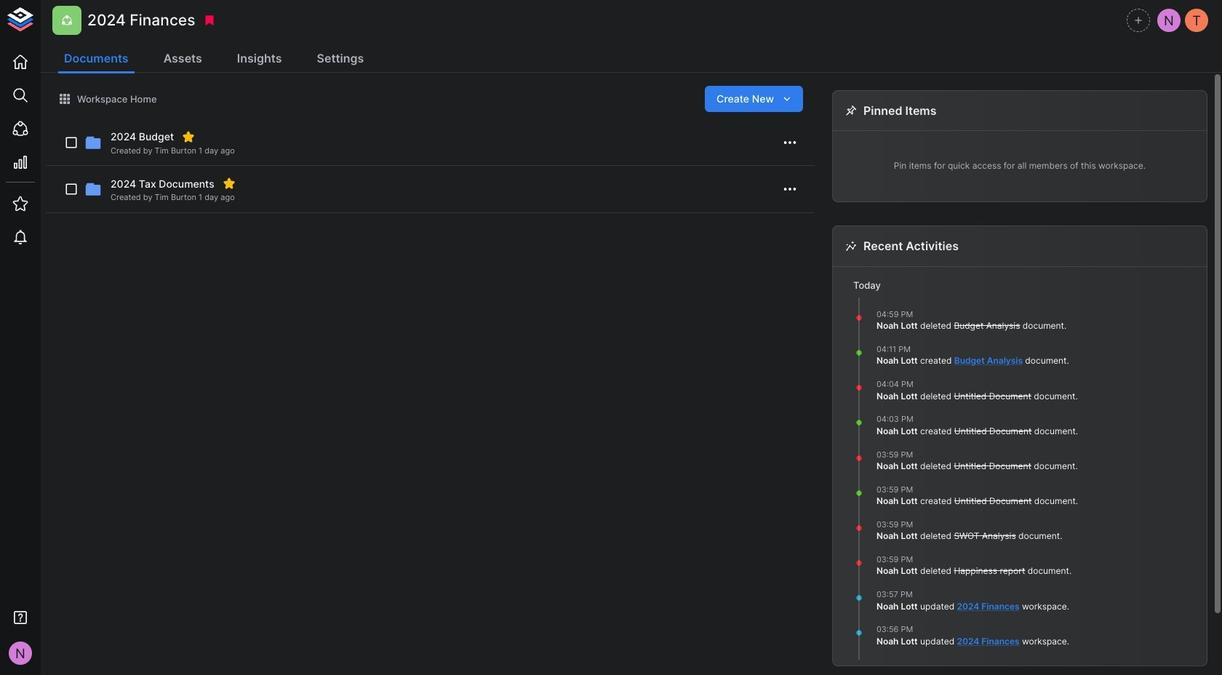 Task type: vqa. For each thing, say whether or not it's contained in the screenshot.
opportunity
no



Task type: describe. For each thing, give the bounding box(es) containing it.
remove favorite image
[[222, 177, 236, 190]]

remove favorite image
[[182, 130, 195, 143]]

remove bookmark image
[[203, 14, 216, 27]]



